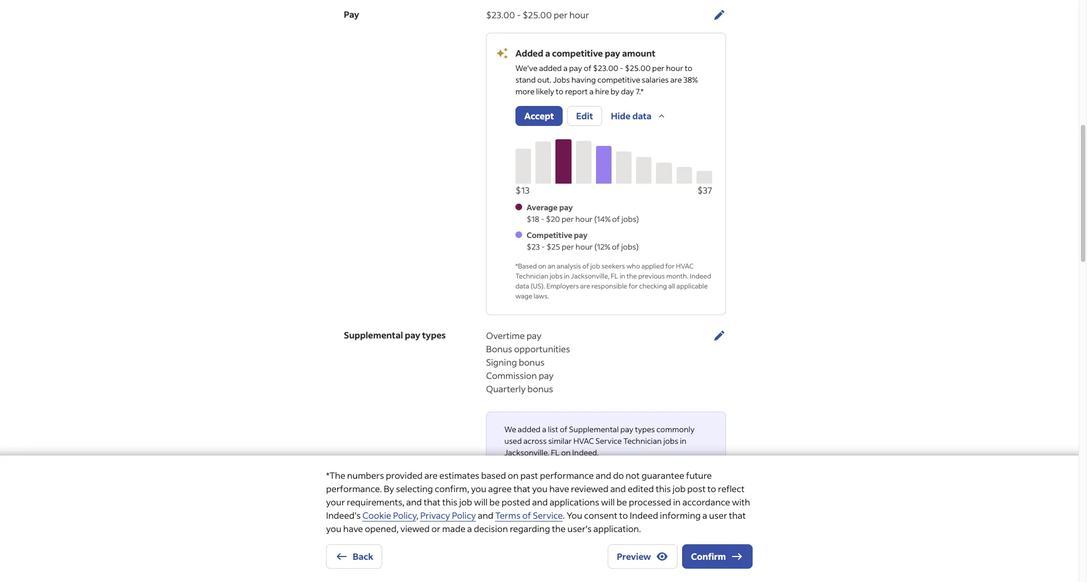 Task type: describe. For each thing, give the bounding box(es) containing it.
,
[[416, 510, 418, 522]]

.
[[563, 510, 565, 522]]

2 vertical spatial job
[[459, 497, 472, 508]]

a left user
[[702, 510, 707, 522]]

reflect
[[718, 483, 745, 495]]

applications
[[550, 497, 599, 508]]

2 policy from the left
[[452, 510, 476, 522]]

*based
[[515, 262, 537, 271]]

commission
[[486, 370, 537, 382]]

edit supplemental pay types element
[[477, 324, 735, 401]]

made
[[442, 523, 465, 535]]

back
[[353, 551, 373, 563]]

provided
[[386, 470, 423, 482]]

cookie policy , privacy policy and terms of service
[[362, 510, 563, 522]]

we've
[[515, 63, 537, 73]]

to inside *the numbers provided are estimates based on past performance and do not guarantee future performance. by selecting confirm, you agree that you have reviewed and edited this job post to reflect your requirements, and that this job will be posted and applications will be processed in accordance with indeed's
[[707, 483, 716, 495]]

of up off
[[522, 510, 531, 522]]

processed
[[629, 497, 671, 508]]

day
[[621, 86, 634, 97]]

post
[[687, 483, 706, 495]]

technician inside we added a list of supplemental pay types commonly used across similar hvac service technician jobs in jacksonville, fl on indeed.
[[623, 436, 662, 447]]

jobs) for competitive pay $23 - $25 per hour (12% of jobs)
[[621, 242, 639, 252]]

and up decision
[[478, 510, 493, 522]]

hide
[[611, 110, 631, 122]]

hire
[[595, 86, 609, 97]]

preview
[[617, 551, 651, 563]]

and left do
[[596, 470, 611, 482]]

jobs inside we added a list of supplemental pay types commonly used across similar hvac service technician jobs in jacksonville, fl on indeed.
[[663, 436, 678, 447]]

2 will from the left
[[601, 497, 615, 508]]

have inside . you consent to indeed informing a user that you have opened, viewed or made a decision regarding the user's application.
[[343, 523, 363, 535]]

*the
[[326, 470, 345, 482]]

cookie
[[362, 510, 391, 522]]

data inside '*based on an analysis of job seekers who applied for hvac technician jobs in jacksonville, fl in the previous month. indeed data (us). employers are responsible for checking all applicable wage laws.'
[[515, 282, 529, 291]]

of inside '*based on an analysis of job seekers who applied for hvac technician jobs in jacksonville, fl in the previous month. indeed data (us). employers are responsible for checking all applicable wage laws.'
[[582, 262, 589, 271]]

to down jobs at right
[[556, 86, 563, 97]]

edit benefits element
[[477, 504, 735, 583]]

requirements,
[[347, 497, 404, 508]]

2 horizontal spatial you
[[532, 483, 548, 495]]

informing
[[660, 510, 701, 522]]

of inside average pay $18 - $20 per hour (14% of jobs)
[[612, 214, 620, 224]]

amount
[[622, 47, 655, 59]]

privacy policy link
[[420, 510, 476, 522]]

of inside competitive pay $23 - $25 per hour (12% of jobs)
[[612, 242, 620, 252]]

(14%
[[594, 214, 611, 224]]

by
[[384, 483, 394, 495]]

accordance
[[682, 497, 730, 508]]

1 vertical spatial competitive
[[597, 74, 640, 85]]

viewed
[[400, 523, 430, 535]]

data inside button
[[632, 110, 652, 122]]

user's
[[567, 523, 592, 535]]

selecting
[[396, 483, 433, 495]]

future
[[686, 470, 712, 482]]

edited
[[628, 483, 654, 495]]

back button
[[326, 545, 382, 569]]

1 will from the left
[[474, 497, 488, 508]]

past
[[520, 470, 538, 482]]

per inside average pay $18 - $20 per hour (14% of jobs)
[[562, 214, 574, 224]]

health
[[486, 509, 513, 521]]

the inside . you consent to indeed informing a user that you have opened, viewed or made a decision regarding the user's application.
[[552, 523, 566, 535]]

per inside added a competitive pay amount we've added a pay of $23.00 - $25.00 per hour to stand out. jobs having competitive salaries are 38% more likely to report a hire by day 7.*
[[652, 63, 664, 73]]

on inside '*based on an analysis of job seekers who applied for hvac technician jobs in jacksonville, fl in the previous month. indeed data (us). employers are responsible for checking all applicable wage laws.'
[[538, 262, 546, 271]]

1 horizontal spatial this
[[656, 483, 671, 495]]

and down do
[[610, 483, 626, 495]]

$25
[[547, 242, 560, 252]]

are inside added a competitive pay amount we've added a pay of $23.00 - $25.00 per hour to stand out. jobs having competitive salaries are 38% more likely to report a hire by day 7.*
[[670, 74, 682, 85]]

- inside the edit pay element
[[517, 9, 521, 21]]

report
[[565, 86, 588, 97]]

$13
[[515, 184, 530, 196]]

have inside *the numbers provided are estimates based on past performance and do not guarantee future performance. by selecting confirm, you agree that you have reviewed and edited this job post to reflect your requirements, and that this job will be posted and applications will be processed in accordance with indeed's
[[549, 483, 569, 495]]

to up 38%
[[685, 63, 692, 73]]

your
[[326, 497, 345, 508]]

competitive
[[527, 230, 572, 241]]

in down analysis
[[564, 272, 570, 281]]

benefits
[[344, 509, 379, 520]]

$23.00 - $25.00 per hour
[[486, 9, 589, 21]]

are inside *the numbers provided are estimates based on past performance and do not guarantee future performance. by selecting confirm, you agree that you have reviewed and edited this job post to reflect your requirements, and that this job will be posted and applications will be processed in accordance with indeed's
[[424, 470, 438, 482]]

0 vertical spatial that
[[513, 483, 530, 495]]

hour inside the edit pay element
[[569, 9, 589, 21]]

(12%
[[594, 242, 610, 252]]

$18
[[527, 214, 539, 224]]

(us).
[[531, 282, 545, 291]]

service inside we added a list of supplemental pay types commonly used across similar hvac service technician jobs in jacksonville, fl on indeed.
[[596, 436, 622, 447]]

you inside . you consent to indeed informing a user that you have opened, viewed or made a decision regarding the user's application.
[[326, 523, 341, 535]]

that inside . you consent to indeed informing a user that you have opened, viewed or made a decision regarding the user's application.
[[729, 510, 746, 522]]

per inside the edit pay element
[[554, 9, 568, 21]]

employers
[[546, 282, 579, 291]]

jacksonville, inside we added a list of supplemental pay types commonly used across similar hvac service technician jobs in jacksonville, fl on indeed.
[[504, 448, 549, 458]]

a up jobs at right
[[563, 63, 568, 73]]

1 vertical spatial for
[[629, 282, 638, 291]]

jobs) for average pay $18 - $20 per hour (14% of jobs)
[[621, 214, 639, 224]]

1 horizontal spatial you
[[471, 483, 486, 495]]

a inside we added a list of supplemental pay types commonly used across similar hvac service technician jobs in jacksonville, fl on indeed.
[[542, 424, 546, 435]]

0 vertical spatial competitive
[[552, 47, 603, 59]]

1 be from the left
[[489, 497, 500, 508]]

hvac inside we added a list of supplemental pay types commonly used across similar hvac service technician jobs in jacksonville, fl on indeed.
[[573, 436, 594, 447]]

edit pay image
[[713, 8, 726, 22]]

confirm
[[691, 551, 726, 563]]

not
[[626, 470, 640, 482]]

. you consent to indeed informing a user that you have opened, viewed or made a decision regarding the user's application.
[[326, 510, 746, 535]]

0 vertical spatial accept button
[[515, 106, 563, 126]]

added inside we added a list of supplemental pay types commonly used across similar hvac service technician jobs in jacksonville, fl on indeed.
[[518, 424, 541, 435]]

on inside we added a list of supplemental pay types commonly used across similar hvac service technician jobs in jacksonville, fl on indeed.
[[561, 448, 571, 458]]

paid
[[486, 523, 504, 534]]

an
[[548, 262, 555, 271]]

insurance
[[515, 509, 556, 521]]

jobs
[[553, 74, 570, 85]]

consent
[[584, 510, 617, 522]]

1 vertical spatial that
[[424, 497, 441, 508]]

pay inside average pay $18 - $20 per hour (14% of jobs)
[[559, 202, 573, 213]]

a left "hire"
[[589, 86, 594, 97]]

reviewed
[[571, 483, 609, 495]]

job inside '*based on an analysis of job seekers who applied for hvac technician jobs in jacksonville, fl in the previous month. indeed data (us). employers are responsible for checking all applicable wage laws.'
[[590, 262, 600, 271]]

overtime pay bonus opportunities signing bonus commission pay quarterly bonus
[[486, 330, 570, 395]]

time
[[505, 523, 524, 534]]

and down selecting
[[406, 497, 422, 508]]

supplemental inside we added a list of supplemental pay types commonly used across similar hvac service technician jobs in jacksonville, fl on indeed.
[[569, 424, 619, 435]]

7.*
[[636, 86, 644, 97]]

we
[[504, 424, 516, 435]]

seekers
[[601, 262, 625, 271]]

- inside competitive pay $23 - $25 per hour (12% of jobs)
[[542, 242, 545, 252]]

fl inside '*based on an analysis of job seekers who applied for hvac technician jobs in jacksonville, fl in the previous month. indeed data (us). employers are responsible for checking all applicable wage laws.'
[[611, 272, 618, 281]]

competitive pay $23 - $25 per hour (12% of jobs)
[[527, 230, 639, 252]]

edit button for bottommost accept button
[[561, 468, 578, 488]]

similar
[[548, 436, 572, 447]]

2 be from the left
[[617, 497, 627, 508]]

indeed's
[[326, 510, 361, 522]]

posted
[[502, 497, 530, 508]]

edit benefits image
[[713, 509, 726, 522]]

added inside added a competitive pay amount we've added a pay of $23.00 - $25.00 per hour to stand out. jobs having competitive salaries are 38% more likely to report a hire by day 7.*
[[539, 63, 562, 73]]

hour inside average pay $18 - $20 per hour (14% of jobs)
[[575, 214, 593, 224]]

commonly
[[656, 424, 695, 435]]

jacksonville, inside '*based on an analysis of job seekers who applied for hvac technician jobs in jacksonville, fl in the previous month. indeed data (us). employers are responsible for checking all applicable wage laws.'
[[571, 272, 610, 281]]

- inside added a competitive pay amount we've added a pay of $23.00 - $25.00 per hour to stand out. jobs having competitive salaries are 38% more likely to report a hire by day 7.*
[[620, 63, 623, 73]]

supplemental pay types
[[344, 329, 446, 341]]

- inside average pay $18 - $20 per hour (14% of jobs)
[[541, 214, 544, 224]]

added
[[515, 47, 543, 59]]

$20
[[546, 214, 560, 224]]

you
[[567, 510, 582, 522]]

salaries
[[642, 74, 669, 85]]

hvac inside '*based on an analysis of job seekers who applied for hvac technician jobs in jacksonville, fl in the previous month. indeed data (us). employers are responsible for checking all applicable wage laws.'
[[676, 262, 694, 271]]



Task type: vqa. For each thing, say whether or not it's contained in the screenshot.
Messages (0)
no



Task type: locate. For each thing, give the bounding box(es) containing it.
analysis
[[557, 262, 581, 271]]

1 vertical spatial bonus
[[527, 383, 553, 395]]

0 horizontal spatial on
[[508, 470, 519, 482]]

be up health
[[489, 497, 500, 508]]

have down indeed's
[[343, 523, 363, 535]]

across
[[523, 436, 547, 447]]

will up 'cookie policy , privacy policy and terms of service'
[[474, 497, 488, 508]]

are left 38%
[[670, 74, 682, 85]]

bonus down opportunities
[[519, 357, 545, 368]]

that
[[513, 483, 530, 495], [424, 497, 441, 508], [729, 510, 746, 522]]

1 vertical spatial edit
[[561, 472, 578, 483]]

who
[[626, 262, 640, 271]]

terms
[[495, 510, 520, 522]]

0 vertical spatial supplemental
[[344, 329, 403, 341]]

0 vertical spatial jacksonville,
[[571, 272, 610, 281]]

guarantee
[[642, 470, 684, 482]]

will up consent
[[601, 497, 615, 508]]

that up "privacy"
[[424, 497, 441, 508]]

and up insurance
[[532, 497, 548, 508]]

0 vertical spatial indeed
[[690, 272, 711, 281]]

1 horizontal spatial policy
[[452, 510, 476, 522]]

1 vertical spatial accept button
[[504, 468, 552, 488]]

-
[[517, 9, 521, 21], [620, 63, 623, 73], [541, 214, 544, 224], [542, 242, 545, 252]]

0 horizontal spatial hvac
[[573, 436, 594, 447]]

of up having at the top right of page
[[584, 63, 591, 73]]

all
[[668, 282, 675, 291]]

0 horizontal spatial have
[[343, 523, 363, 535]]

privacy
[[420, 510, 450, 522]]

$23.00 inside added a competitive pay amount we've added a pay of $23.00 - $25.00 per hour to stand out. jobs having competitive salaries are 38% more likely to report a hire by day 7.*
[[593, 63, 618, 73]]

service up indeed.
[[596, 436, 622, 447]]

0 vertical spatial service
[[596, 436, 622, 447]]

edit for edit 'button' associated with bottommost accept button
[[561, 472, 578, 483]]

- right $23
[[542, 242, 545, 252]]

are inside '*based on an analysis of job seekers who applied for hvac technician jobs in jacksonville, fl in the previous month. indeed data (us). employers are responsible for checking all applicable wage laws.'
[[580, 282, 590, 291]]

on left 'past'
[[508, 470, 519, 482]]

0 horizontal spatial supplemental
[[344, 329, 403, 341]]

edit supplemental pay types image
[[713, 329, 726, 343]]

or
[[431, 523, 440, 535]]

1 horizontal spatial technician
[[623, 436, 662, 447]]

indeed
[[690, 272, 711, 281], [630, 510, 658, 522]]

we added a list of supplemental pay types commonly used across similar hvac service technician jobs in jacksonville, fl on indeed.
[[504, 424, 695, 458]]

hide data
[[611, 110, 652, 122]]

$25.00 inside added a competitive pay amount we've added a pay of $23.00 - $25.00 per hour to stand out. jobs having competitive salaries are 38% more likely to report a hire by day 7.*
[[625, 63, 651, 73]]

of right list
[[560, 424, 567, 435]]

data up wage
[[515, 282, 529, 291]]

pay inside we added a list of supplemental pay types commonly used across similar hvac service technician jobs in jacksonville, fl on indeed.
[[620, 424, 633, 435]]

performance
[[540, 470, 594, 482]]

1 vertical spatial service
[[533, 510, 563, 522]]

a left list
[[542, 424, 546, 435]]

added up out.
[[539, 63, 562, 73]]

per
[[554, 9, 568, 21], [652, 63, 664, 73], [562, 214, 574, 224], [562, 242, 574, 252]]

1 horizontal spatial are
[[580, 282, 590, 291]]

jobs) up 'who'
[[621, 242, 639, 252]]

of right (14%
[[612, 214, 620, 224]]

on inside *the numbers provided are estimates based on past performance and do not guarantee future performance. by selecting confirm, you agree that you have reviewed and edited this job post to reflect your requirements, and that this job will be posted and applications will be processed in accordance with indeed's
[[508, 470, 519, 482]]

edit button down "report"
[[567, 106, 602, 126]]

0 horizontal spatial are
[[424, 470, 438, 482]]

0 vertical spatial hvac
[[676, 262, 694, 271]]

jobs) inside competitive pay $23 - $25 per hour (12% of jobs)
[[621, 242, 639, 252]]

1 vertical spatial indeed
[[630, 510, 658, 522]]

0 horizontal spatial technician
[[515, 272, 548, 281]]

1 horizontal spatial have
[[549, 483, 569, 495]]

$37
[[697, 184, 712, 196]]

to up application.
[[619, 510, 628, 522]]

1 horizontal spatial jacksonville,
[[571, 272, 610, 281]]

of inside we added a list of supplemental pay types commonly used across similar hvac service technician jobs in jacksonville, fl on indeed.
[[560, 424, 567, 435]]

0 horizontal spatial will
[[474, 497, 488, 508]]

0 vertical spatial job
[[590, 262, 600, 271]]

1 vertical spatial edit button
[[561, 468, 578, 488]]

jobs down an
[[550, 272, 563, 281]]

jobs down the commonly
[[663, 436, 678, 447]]

1 horizontal spatial the
[[627, 272, 637, 281]]

jobs
[[550, 272, 563, 281], [663, 436, 678, 447]]

previous
[[638, 272, 665, 281]]

0 horizontal spatial types
[[422, 329, 446, 341]]

1 horizontal spatial will
[[601, 497, 615, 508]]

more
[[515, 86, 535, 97]]

terms of service link
[[495, 510, 563, 522]]

2 vertical spatial are
[[424, 470, 438, 482]]

0 vertical spatial types
[[422, 329, 446, 341]]

added up across
[[518, 424, 541, 435]]

bonus
[[519, 357, 545, 368], [527, 383, 553, 395]]

0 horizontal spatial job
[[459, 497, 472, 508]]

accept for the topmost accept button
[[524, 110, 554, 122]]

- right $18
[[541, 214, 544, 224]]

technician down the commonly
[[623, 436, 662, 447]]

with
[[732, 497, 750, 508]]

- down amount
[[620, 63, 623, 73]]

do
[[613, 470, 624, 482]]

a
[[545, 47, 550, 59], [563, 63, 568, 73], [589, 86, 594, 97], [542, 424, 546, 435], [702, 510, 707, 522], [467, 523, 472, 535]]

accept button down likely
[[515, 106, 563, 126]]

1 policy from the left
[[393, 510, 416, 522]]

that down with on the bottom right of page
[[729, 510, 746, 522]]

1 horizontal spatial on
[[538, 262, 546, 271]]

indeed up applicable
[[690, 272, 711, 281]]

confirm button
[[682, 545, 753, 569]]

0 horizontal spatial jobs
[[550, 272, 563, 281]]

accept button
[[515, 106, 563, 126], [504, 468, 552, 488]]

1 vertical spatial supplemental
[[569, 424, 619, 435]]

hide data button
[[611, 106, 667, 126]]

be up consent
[[617, 497, 627, 508]]

wage
[[515, 292, 532, 301]]

2 horizontal spatial on
[[561, 448, 571, 458]]

*based on an analysis of job seekers who applied for hvac technician jobs in jacksonville, fl in the previous month. indeed data (us). employers are responsible for checking all applicable wage laws.
[[515, 262, 711, 301]]

the inside '*based on an analysis of job seekers who applied for hvac technician jobs in jacksonville, fl in the previous month. indeed data (us). employers are responsible for checking all applicable wage laws.'
[[627, 272, 637, 281]]

to up accordance
[[707, 483, 716, 495]]

are up selecting
[[424, 470, 438, 482]]

added a competitive pay amount we've added a pay of $23.00 - $25.00 per hour to stand out. jobs having competitive salaries are 38% more likely to report a hire by day 7.*
[[515, 47, 698, 97]]

overtime
[[486, 330, 525, 342]]

responsible
[[591, 282, 627, 291]]

1 vertical spatial jobs
[[663, 436, 678, 447]]

1 horizontal spatial be
[[617, 497, 627, 508]]

1 vertical spatial data
[[515, 282, 529, 291]]

0 horizontal spatial this
[[442, 497, 457, 508]]

0 horizontal spatial jacksonville,
[[504, 448, 549, 458]]

applied
[[641, 262, 664, 271]]

1 horizontal spatial indeed
[[690, 272, 711, 281]]

1 vertical spatial added
[[518, 424, 541, 435]]

0 vertical spatial $23.00
[[486, 9, 515, 21]]

accept button up posted
[[504, 468, 552, 488]]

edit up applications
[[561, 472, 578, 483]]

$25.00 down amount
[[625, 63, 651, 73]]

service
[[596, 436, 622, 447], [533, 510, 563, 522]]

for
[[665, 262, 675, 271], [629, 282, 638, 291]]

application.
[[593, 523, 641, 535]]

that up posted
[[513, 483, 530, 495]]

0 vertical spatial technician
[[515, 272, 548, 281]]

0 vertical spatial edit button
[[567, 106, 602, 126]]

1 horizontal spatial for
[[665, 262, 675, 271]]

jobs) right (14%
[[621, 214, 639, 224]]

jobs inside '*based on an analysis of job seekers who applied for hvac technician jobs in jacksonville, fl in the previous month. indeed data (us). employers are responsible for checking all applicable wage laws.'
[[550, 272, 563, 281]]

1 vertical spatial jobs)
[[621, 242, 639, 252]]

0 vertical spatial the
[[627, 272, 637, 281]]

2 horizontal spatial that
[[729, 510, 746, 522]]

1 vertical spatial accept
[[513, 472, 543, 483]]

policy up viewed
[[393, 510, 416, 522]]

stand
[[515, 74, 536, 85]]

0 horizontal spatial service
[[533, 510, 563, 522]]

1 vertical spatial technician
[[623, 436, 662, 447]]

0 vertical spatial bonus
[[519, 357, 545, 368]]

numbers
[[347, 470, 384, 482]]

1 horizontal spatial jobs
[[663, 436, 678, 447]]

job up 'cookie policy , privacy policy and terms of service'
[[459, 497, 472, 508]]

1 vertical spatial types
[[635, 424, 655, 435]]

average
[[527, 202, 558, 213]]

job left seekers
[[590, 262, 600, 271]]

fl down similar
[[551, 448, 560, 458]]

be
[[489, 497, 500, 508], [617, 497, 627, 508]]

indeed inside . you consent to indeed informing a user that you have opened, viewed or made a decision regarding the user's application.
[[630, 510, 658, 522]]

accept up posted
[[513, 472, 543, 483]]

for left 'checking'
[[629, 282, 638, 291]]

0 horizontal spatial that
[[424, 497, 441, 508]]

the down 'who'
[[627, 272, 637, 281]]

accept for bottommost accept button
[[513, 472, 543, 483]]

of
[[584, 63, 591, 73], [612, 214, 620, 224], [612, 242, 620, 252], [582, 262, 589, 271], [560, 424, 567, 435], [522, 510, 531, 522]]

by
[[611, 86, 619, 97]]

$23
[[527, 242, 540, 252]]

service up off
[[533, 510, 563, 522]]

hvac up "month."
[[676, 262, 694, 271]]

this down confirm,
[[442, 497, 457, 508]]

$23.00 inside the edit pay element
[[486, 9, 515, 21]]

data
[[632, 110, 652, 122], [515, 282, 529, 291]]

1 horizontal spatial $23.00
[[593, 63, 618, 73]]

bonus
[[486, 343, 512, 355]]

technician inside '*based on an analysis of job seekers who applied for hvac technician jobs in jacksonville, fl in the previous month. indeed data (us). employers are responsible for checking all applicable wage laws.'
[[515, 272, 548, 281]]

a down 'cookie policy , privacy policy and terms of service'
[[467, 523, 472, 535]]

0 vertical spatial for
[[665, 262, 675, 271]]

0 horizontal spatial $25.00
[[523, 9, 552, 21]]

0 vertical spatial fl
[[611, 272, 618, 281]]

edit pay element
[[477, 3, 735, 28]]

1 vertical spatial the
[[552, 523, 566, 535]]

0 vertical spatial data
[[632, 110, 652, 122]]

are right "employers"
[[580, 282, 590, 291]]

1 horizontal spatial types
[[635, 424, 655, 435]]

have down performance
[[549, 483, 569, 495]]

1 horizontal spatial $25.00
[[625, 63, 651, 73]]

accept
[[524, 110, 554, 122], [513, 472, 543, 483]]

fl down seekers
[[611, 272, 618, 281]]

jacksonville, up responsible
[[571, 272, 610, 281]]

1 jobs) from the top
[[621, 214, 639, 224]]

cookie policy link
[[362, 510, 416, 522]]

types inside we added a list of supplemental pay types commonly used across similar hvac service technician jobs in jacksonville, fl on indeed.
[[635, 424, 655, 435]]

2 vertical spatial on
[[508, 470, 519, 482]]

0 horizontal spatial you
[[326, 523, 341, 535]]

0 horizontal spatial policy
[[393, 510, 416, 522]]

a right the added
[[545, 47, 550, 59]]

in inside we added a list of supplemental pay types commonly used across similar hvac service technician jobs in jacksonville, fl on indeed.
[[680, 436, 687, 447]]

fl
[[611, 272, 618, 281], [551, 448, 560, 458]]

2 jobs) from the top
[[621, 242, 639, 252]]

1 vertical spatial job
[[673, 483, 686, 495]]

1 horizontal spatial data
[[632, 110, 652, 122]]

on left an
[[538, 262, 546, 271]]

edit for the topmost accept button's edit 'button'
[[576, 110, 593, 122]]

hour inside added a competitive pay amount we've added a pay of $23.00 - $25.00 per hour to stand out. jobs having competitive salaries are 38% more likely to report a hire by day 7.*
[[666, 63, 683, 73]]

pay
[[605, 47, 620, 59], [569, 63, 582, 73], [559, 202, 573, 213], [574, 230, 588, 241], [405, 329, 420, 341], [527, 330, 541, 342], [539, 370, 554, 382], [620, 424, 633, 435]]

technician down *based on the top left of the page
[[515, 272, 548, 281]]

in up informing
[[673, 497, 681, 508]]

pay inside competitive pay $23 - $25 per hour (12% of jobs)
[[574, 230, 588, 241]]

data right hide
[[632, 110, 652, 122]]

0 vertical spatial are
[[670, 74, 682, 85]]

list
[[548, 424, 558, 435]]

indeed inside '*based on an analysis of job seekers who applied for hvac technician jobs in jacksonville, fl in the previous month. indeed data (us). employers are responsible for checking all applicable wage laws.'
[[690, 272, 711, 281]]

0 vertical spatial on
[[538, 262, 546, 271]]

$25.00 inside the edit pay element
[[523, 9, 552, 21]]

agree
[[488, 483, 512, 495]]

of right (12%
[[612, 242, 620, 252]]

pay
[[344, 8, 359, 20]]

hour inside competitive pay $23 - $25 per hour (12% of jobs)
[[576, 242, 593, 252]]

policy up made at the left of page
[[452, 510, 476, 522]]

indeed.
[[572, 448, 599, 458]]

used
[[504, 436, 522, 447]]

0 vertical spatial $25.00
[[523, 9, 552, 21]]

to inside . you consent to indeed informing a user that you have opened, viewed or made a decision regarding the user's application.
[[619, 510, 628, 522]]

1 horizontal spatial service
[[596, 436, 622, 447]]

0 vertical spatial jobs)
[[621, 214, 639, 224]]

competitive up having at the top right of page
[[552, 47, 603, 59]]

1 horizontal spatial hvac
[[676, 262, 694, 271]]

1 vertical spatial $23.00
[[593, 63, 618, 73]]

opened,
[[365, 523, 399, 535]]

1 horizontal spatial job
[[590, 262, 600, 271]]

edit button up applications
[[561, 468, 578, 488]]

in down the commonly
[[680, 436, 687, 447]]

accept down likely
[[524, 110, 554, 122]]

1 horizontal spatial supplemental
[[569, 424, 619, 435]]

and
[[596, 470, 611, 482], [610, 483, 626, 495], [406, 497, 422, 508], [532, 497, 548, 508], [478, 510, 493, 522]]

in down seekers
[[620, 272, 625, 281]]

competitive up the by
[[597, 74, 640, 85]]

indeed down processed
[[630, 510, 658, 522]]

bonus down commission
[[527, 383, 553, 395]]

jobs) inside average pay $18 - $20 per hour (14% of jobs)
[[621, 214, 639, 224]]

of right analysis
[[582, 262, 589, 271]]

you down indeed's
[[326, 523, 341, 535]]

you
[[471, 483, 486, 495], [532, 483, 548, 495], [326, 523, 341, 535]]

user
[[709, 510, 727, 522]]

2 horizontal spatial job
[[673, 483, 686, 495]]

edit button for the topmost accept button
[[567, 106, 602, 126]]

estimates
[[439, 470, 479, 482]]

edit inside 'button'
[[576, 110, 593, 122]]

1 vertical spatial are
[[580, 282, 590, 291]]

you down based
[[471, 483, 486, 495]]

likely
[[536, 86, 554, 97]]

of inside added a competitive pay amount we've added a pay of $23.00 - $25.00 per hour to stand out. jobs having competitive salaries are 38% more likely to report a hire by day 7.*
[[584, 63, 591, 73]]

1 vertical spatial hvac
[[573, 436, 594, 447]]

0 horizontal spatial be
[[489, 497, 500, 508]]

hvac up indeed.
[[573, 436, 594, 447]]

2 vertical spatial that
[[729, 510, 746, 522]]

edit down "report"
[[576, 110, 593, 122]]

1 vertical spatial fl
[[551, 448, 560, 458]]

*the numbers provided are estimates based on past performance and do not guarantee future performance. by selecting confirm, you agree that you have reviewed and edited this job post to reflect your requirements, and that this job will be posted and applications will be processed in accordance with indeed's
[[326, 470, 750, 522]]

0 horizontal spatial data
[[515, 282, 529, 291]]

fl inside we added a list of supplemental pay types commonly used across similar hvac service technician jobs in jacksonville, fl on indeed.
[[551, 448, 560, 458]]

jacksonville, down across
[[504, 448, 549, 458]]

confirm,
[[435, 483, 469, 495]]

signing
[[486, 357, 517, 368]]

laws.
[[534, 292, 549, 301]]

1 horizontal spatial fl
[[611, 272, 618, 281]]

$25.00 up the added
[[523, 9, 552, 21]]

you down 'past'
[[532, 483, 548, 495]]

- up the added
[[517, 9, 521, 21]]

1 vertical spatial jacksonville,
[[504, 448, 549, 458]]

0 horizontal spatial $23.00
[[486, 9, 515, 21]]

0 horizontal spatial fl
[[551, 448, 560, 458]]

0 vertical spatial have
[[549, 483, 569, 495]]

the down .
[[552, 523, 566, 535]]

quarterly
[[486, 383, 526, 395]]

2 horizontal spatial are
[[670, 74, 682, 85]]

0 vertical spatial added
[[539, 63, 562, 73]]

1 vertical spatial this
[[442, 497, 457, 508]]

health insurance paid time off
[[486, 509, 556, 534]]

edit button
[[567, 106, 602, 126], [561, 468, 578, 488]]

this down guarantee at the bottom right of the page
[[656, 483, 671, 495]]

1 vertical spatial on
[[561, 448, 571, 458]]

decision
[[474, 523, 508, 535]]

types
[[422, 329, 446, 341], [635, 424, 655, 435]]

month.
[[666, 272, 689, 281]]

job left post
[[673, 483, 686, 495]]

38%
[[683, 74, 698, 85]]

0 horizontal spatial for
[[629, 282, 638, 291]]

in inside *the numbers provided are estimates based on past performance and do not guarantee future performance. by selecting confirm, you agree that you have reviewed and edited this job post to reflect your requirements, and that this job will be posted and applications will be processed in accordance with indeed's
[[673, 497, 681, 508]]

per inside competitive pay $23 - $25 per hour (12% of jobs)
[[562, 242, 574, 252]]

job
[[590, 262, 600, 271], [673, 483, 686, 495], [459, 497, 472, 508]]

edit
[[576, 110, 593, 122], [561, 472, 578, 483]]

opportunities
[[514, 343, 570, 355]]

on down similar
[[561, 448, 571, 458]]

technician
[[515, 272, 548, 281], [623, 436, 662, 447]]

for up "month."
[[665, 262, 675, 271]]



